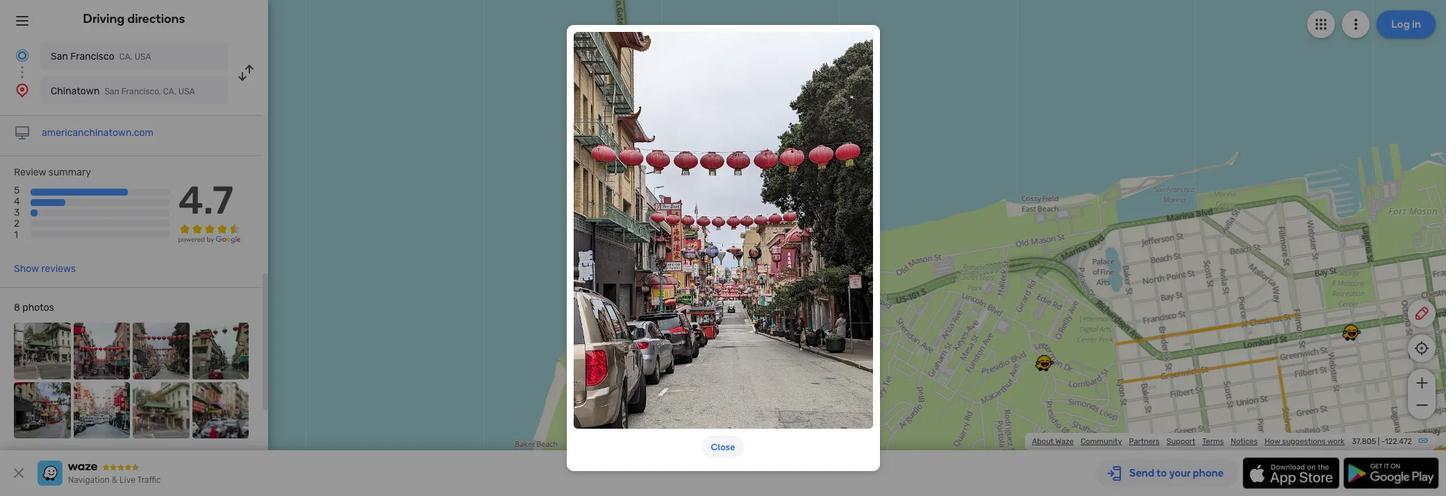 Task type: vqa. For each thing, say whether or not it's contained in the screenshot.
Chinatown San Francisco, Ca, Usa
yes



Task type: locate. For each thing, give the bounding box(es) containing it.
support link
[[1167, 438, 1195, 447]]

driving
[[83, 11, 125, 26]]

ca, inside chinatown san francisco, ca, usa
[[163, 87, 176, 97]]

navigation & live traffic
[[68, 476, 161, 485]]

x image
[[10, 465, 27, 482]]

chinatown san francisco, ca, usa
[[51, 85, 195, 97]]

current location image
[[14, 47, 31, 64]]

0 horizontal spatial san
[[51, 51, 68, 63]]

notices link
[[1231, 438, 1258, 447]]

link image
[[1418, 435, 1429, 447]]

summary
[[48, 167, 91, 178]]

usa right the francisco,
[[178, 87, 195, 97]]

usa up the francisco,
[[134, 52, 151, 62]]

computer image
[[14, 125, 31, 142]]

partners
[[1129, 438, 1160, 447]]

image 2 of chinatown, sf image
[[73, 323, 130, 380]]

1 horizontal spatial san
[[104, 87, 119, 97]]

1 horizontal spatial ca,
[[163, 87, 176, 97]]

1 horizontal spatial usa
[[178, 87, 195, 97]]

ca, right the francisco,
[[163, 87, 176, 97]]

review summary
[[14, 167, 91, 178]]

1 vertical spatial usa
[[178, 87, 195, 97]]

usa
[[134, 52, 151, 62], [178, 87, 195, 97]]

ca, right francisco at the top left
[[119, 52, 132, 62]]

terms
[[1202, 438, 1224, 447]]

1
[[14, 230, 18, 241]]

1 vertical spatial san
[[104, 87, 119, 97]]

2
[[14, 218, 20, 230]]

live
[[120, 476, 135, 485]]

8
[[14, 302, 20, 314]]

8 photos
[[14, 302, 54, 314]]

ca,
[[119, 52, 132, 62], [163, 87, 176, 97]]

37.805
[[1352, 438, 1376, 447]]

san left the francisco,
[[104, 87, 119, 97]]

0 horizontal spatial usa
[[134, 52, 151, 62]]

ca, inside san francisco ca, usa
[[119, 52, 132, 62]]

san left francisco at the top left
[[51, 51, 68, 63]]

0 horizontal spatial ca,
[[119, 52, 132, 62]]

navigation
[[68, 476, 110, 485]]

notices
[[1231, 438, 1258, 447]]

reviews
[[41, 263, 76, 275]]

san
[[51, 51, 68, 63], [104, 87, 119, 97]]

3
[[14, 207, 20, 219]]

0 vertical spatial usa
[[134, 52, 151, 62]]

1 vertical spatial ca,
[[163, 87, 176, 97]]

francisco,
[[121, 87, 161, 97]]

how
[[1265, 438, 1280, 447]]

usa inside chinatown san francisco, ca, usa
[[178, 87, 195, 97]]

zoom in image
[[1413, 375, 1430, 392]]

waze
[[1055, 438, 1074, 447]]

0 vertical spatial ca,
[[119, 52, 132, 62]]



Task type: describe. For each thing, give the bounding box(es) containing it.
traffic
[[137, 476, 161, 485]]

pencil image
[[1413, 306, 1430, 322]]

image 3 of chinatown, sf image
[[133, 323, 189, 380]]

image 8 of chinatown, sf image
[[192, 382, 249, 439]]

image 7 of chinatown, sf image
[[133, 382, 189, 439]]

about
[[1032, 438, 1054, 447]]

san inside chinatown san francisco, ca, usa
[[104, 87, 119, 97]]

work
[[1327, 438, 1345, 447]]

partners link
[[1129, 438, 1160, 447]]

how suggestions work link
[[1265, 438, 1345, 447]]

&
[[112, 476, 117, 485]]

0 vertical spatial san
[[51, 51, 68, 63]]

show reviews
[[14, 263, 76, 275]]

|
[[1378, 438, 1380, 447]]

americanchinatown.com link
[[42, 127, 154, 139]]

suggestions
[[1282, 438, 1326, 447]]

photos
[[22, 302, 54, 314]]

location image
[[14, 82, 31, 99]]

4
[[14, 196, 20, 208]]

122.472
[[1385, 438, 1412, 447]]

support
[[1167, 438, 1195, 447]]

4.7
[[178, 178, 233, 224]]

-
[[1381, 438, 1385, 447]]

37.805 | -122.472
[[1352, 438, 1412, 447]]

about waze community partners support terms notices how suggestions work
[[1032, 438, 1345, 447]]

5
[[14, 185, 20, 197]]

review
[[14, 167, 46, 178]]

chinatown
[[51, 85, 100, 97]]

san francisco ca, usa
[[51, 51, 151, 63]]

image 1 of chinatown, sf image
[[14, 323, 70, 380]]

image 4 of chinatown, sf image
[[192, 323, 249, 380]]

driving directions
[[83, 11, 185, 26]]

terms link
[[1202, 438, 1224, 447]]

image 6 of chinatown, sf image
[[73, 382, 130, 439]]

show
[[14, 263, 39, 275]]

about waze link
[[1032, 438, 1074, 447]]

zoom out image
[[1413, 397, 1430, 414]]

community
[[1081, 438, 1122, 447]]

directions
[[127, 11, 185, 26]]

americanchinatown.com
[[42, 127, 154, 139]]

5 4 3 2 1
[[14, 185, 20, 241]]

francisco
[[70, 51, 114, 63]]

image 5 of chinatown, sf image
[[14, 382, 70, 439]]

usa inside san francisco ca, usa
[[134, 52, 151, 62]]

community link
[[1081, 438, 1122, 447]]



